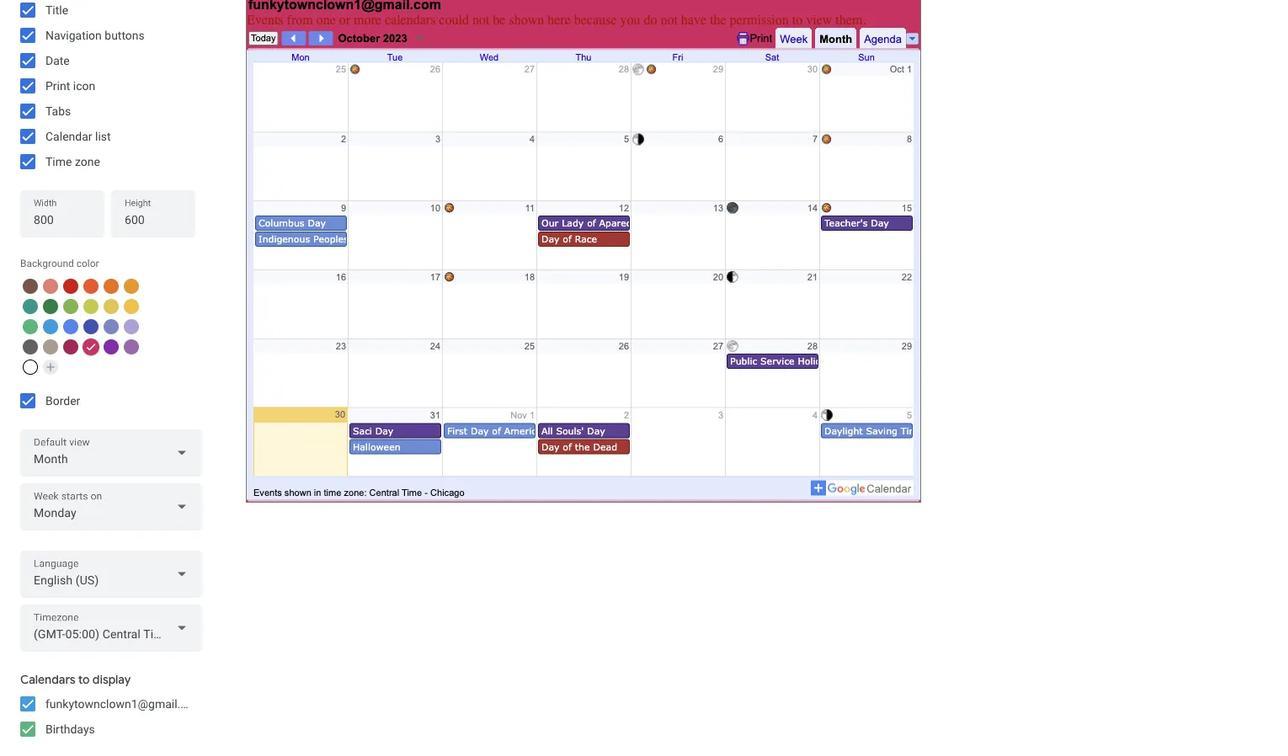 Task type: describe. For each thing, give the bounding box(es) containing it.
title
[[45, 3, 68, 17]]

basil menu item
[[43, 299, 58, 314]]

icon
[[73, 79, 95, 93]]

pumpkin menu item
[[104, 279, 119, 294]]

time
[[45, 155, 72, 168]]

background
[[20, 258, 74, 270]]

background color
[[20, 258, 99, 270]]

peacock menu item
[[43, 319, 58, 334]]

cherry blossom menu item
[[83, 339, 99, 355]]

birch menu item
[[43, 339, 58, 355]]

zone
[[75, 155, 100, 168]]

print icon
[[45, 79, 95, 93]]

navigation
[[45, 28, 102, 42]]

lavender menu item
[[104, 319, 119, 334]]

time zone
[[45, 155, 100, 168]]

calendars
[[20, 672, 75, 687]]

calendar color menu item
[[23, 360, 38, 375]]

funkytownclown1@gmail.com
[[45, 697, 204, 711]]

border
[[45, 394, 80, 408]]

pistachio menu item
[[63, 299, 78, 314]]

birthdays
[[45, 722, 95, 736]]



Task type: vqa. For each thing, say whether or not it's contained in the screenshot.
Access
no



Task type: locate. For each thing, give the bounding box(es) containing it.
cocoa menu item
[[23, 279, 38, 294]]

graphite menu item
[[23, 339, 38, 355]]

tomato menu item
[[63, 279, 78, 294]]

blueberry menu item
[[83, 319, 99, 334]]

tabs
[[45, 104, 71, 118]]

eucalyptus menu item
[[23, 299, 38, 314]]

cobalt menu item
[[63, 319, 78, 334]]

None number field
[[34, 208, 91, 232], [125, 208, 182, 232], [34, 208, 91, 232], [125, 208, 182, 232]]

sage menu item
[[23, 319, 38, 334]]

amethyst menu item
[[124, 339, 139, 355]]

display
[[92, 672, 131, 687]]

citron menu item
[[104, 299, 119, 314]]

color
[[76, 258, 99, 270]]

None field
[[20, 430, 202, 477], [20, 484, 202, 531], [20, 551, 202, 598], [20, 605, 202, 652], [20, 430, 202, 477], [20, 484, 202, 531], [20, 551, 202, 598], [20, 605, 202, 652]]

calendar list
[[45, 129, 111, 143]]

flamingo menu item
[[43, 279, 58, 294]]

date
[[45, 53, 70, 67]]

banana menu item
[[124, 299, 139, 314]]

add custom color menu item
[[43, 360, 58, 375]]

wisteria menu item
[[124, 319, 139, 334]]

radicchio menu item
[[63, 339, 78, 355]]

calendars to display
[[20, 672, 131, 687]]

to
[[78, 672, 90, 687]]

grape menu item
[[104, 339, 119, 355]]

navigation buttons
[[45, 28, 145, 42]]

avocado menu item
[[83, 299, 99, 314]]

list
[[95, 129, 111, 143]]

print
[[45, 79, 70, 93]]

calendar
[[45, 129, 92, 143]]

mango menu item
[[124, 279, 139, 294]]

tangerine menu item
[[83, 279, 99, 294]]

buttons
[[105, 28, 145, 42]]



